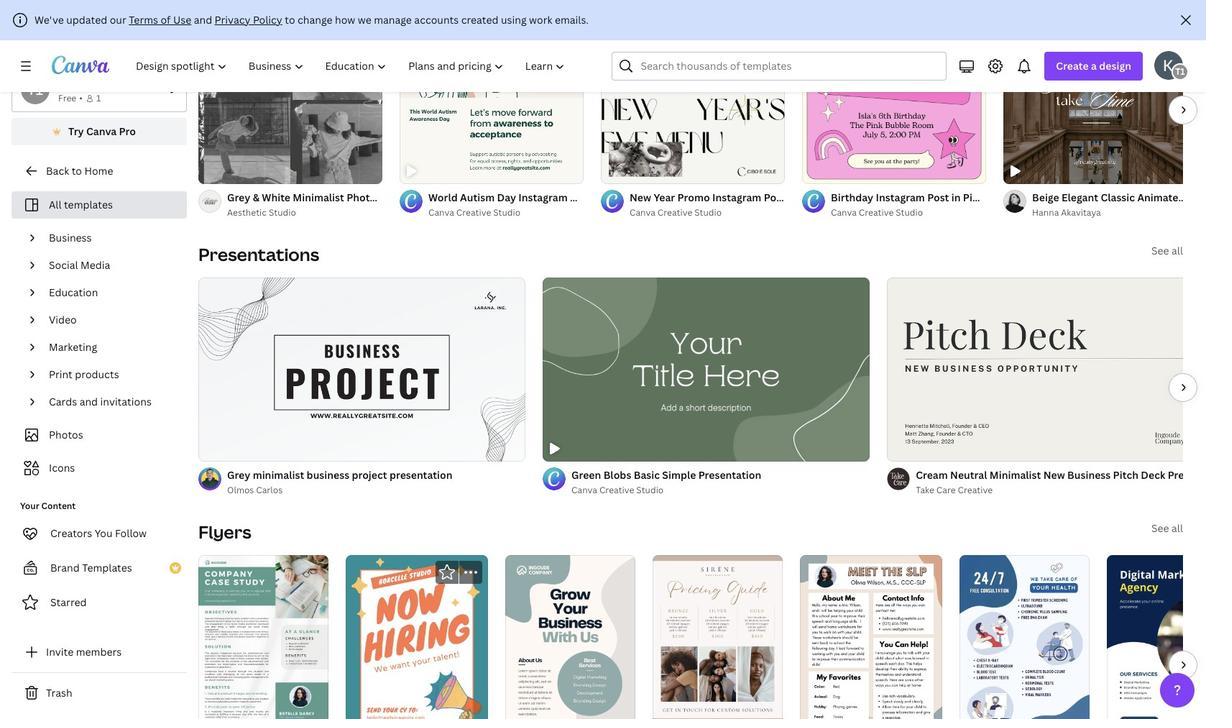 Task type: locate. For each thing, give the bounding box(es) containing it.
studio
[[269, 206, 296, 219], [493, 206, 521, 219], [695, 206, 722, 219], [896, 206, 923, 219], [637, 484, 664, 496]]

free
[[58, 92, 76, 104]]

1 grey from the top
[[227, 191, 250, 204]]

team 1 element right design
[[1172, 63, 1189, 81]]

0 vertical spatial see all link
[[1152, 244, 1184, 257]]

business up take care creative link
[[1068, 468, 1111, 482]]

creators
[[50, 526, 92, 540]]

2 post from the left
[[928, 191, 949, 204]]

instagram
[[418, 191, 467, 204], [876, 191, 925, 204]]

1 see all link from the top
[[1152, 244, 1184, 257]]

privacy policy link
[[215, 13, 282, 27]]

back to home
[[46, 164, 113, 178]]

video link
[[43, 306, 178, 334]]

brand templates
[[50, 561, 132, 575]]

1 vertical spatial all
[[1172, 521, 1184, 535]]

presentations
[[198, 242, 319, 266]]

1 vertical spatial and
[[80, 395, 98, 408]]

instagram inside grey & white minimalist photo collage instagram post aesthetic studio
[[418, 191, 467, 204]]

to right back at the left of the page
[[72, 164, 82, 178]]

akavitaya
[[1061, 206, 1101, 219]]

see all down hanna akavitaya link
[[1152, 244, 1184, 257]]

team 1 element left free
[[21, 75, 50, 104]]

education link
[[43, 279, 178, 306]]

cream neutral minimalist new business pitch deck presentation image
[[887, 278, 1207, 462]]

beige & brown aesthetic elegant minimalist photographer pricing guide flyer image
[[653, 555, 783, 719]]

0 horizontal spatial to
[[72, 164, 82, 178]]

grey inside grey & white minimalist photo collage instagram post aesthetic studio
[[227, 191, 250, 204]]

see all link down hanna akavitaya link
[[1152, 244, 1184, 257]]

change
[[298, 13, 333, 27]]

business
[[49, 231, 92, 244], [1068, 468, 1111, 482]]

top level navigation element
[[127, 52, 578, 81]]

1 see all from the top
[[1152, 244, 1184, 257]]

1 horizontal spatial black
[[1016, 191, 1043, 204]]

all
[[1172, 244, 1184, 257], [1172, 521, 1184, 535]]

team 1 image
[[21, 75, 50, 104]]

retro
[[1045, 191, 1072, 204]]

blue and yellow digital marketing agency flyer image
[[1107, 555, 1207, 719]]

green blobs basic simple presentation link
[[572, 467, 870, 483]]

see all link for presentations
[[1152, 244, 1184, 257]]

take care creative link
[[916, 483, 1207, 498]]

1 vertical spatial see
[[1152, 521, 1170, 535]]

invite
[[46, 645, 74, 659]]

white minimalist business marketing agency flyer image
[[505, 555, 636, 719]]

minimalist up aesthetic studio "link"
[[293, 191, 344, 204]]

new
[[1044, 468, 1065, 482]]

and right use
[[194, 13, 212, 27]]

grey up olmos
[[227, 468, 250, 482]]

to right policy
[[285, 13, 295, 27]]

you
[[95, 526, 113, 540]]

canva creative studio
[[429, 206, 521, 219], [630, 206, 722, 219]]

0 horizontal spatial minimalist
[[293, 191, 344, 204]]

photos
[[49, 428, 83, 441]]

1 vertical spatial see all link
[[1152, 521, 1184, 535]]

updated
[[66, 13, 107, 27]]

1 vertical spatial business
[[1068, 468, 1111, 482]]

0 horizontal spatial canva creative studio
[[429, 206, 521, 219]]

your
[[20, 500, 39, 512]]

0 horizontal spatial team 1 element
[[21, 75, 50, 104]]

0 horizontal spatial instagram
[[418, 191, 467, 204]]

see down hanna akavitaya link
[[1152, 244, 1170, 257]]

create a design button
[[1045, 52, 1143, 81]]

0 vertical spatial business
[[49, 231, 92, 244]]

black up the hanna
[[1016, 191, 1043, 204]]

minimalist inside cream neutral minimalist new business pitch deck presenta take care creative
[[990, 468, 1041, 482]]

to inside "link"
[[72, 164, 82, 178]]

and right cards
[[80, 395, 98, 408]]

1 vertical spatial minimalist
[[990, 468, 1041, 482]]

olmos carlos link
[[227, 483, 526, 498]]

presentation
[[699, 468, 762, 482]]

1 horizontal spatial team 1 element
[[1172, 63, 1189, 81]]

project
[[352, 468, 387, 482]]

starred
[[50, 595, 87, 609]]

brand templates link
[[12, 554, 187, 582]]

minimalist
[[293, 191, 344, 204], [990, 468, 1041, 482]]

all for flyers
[[1172, 521, 1184, 535]]

0 horizontal spatial black
[[987, 191, 1014, 204]]

1 horizontal spatial canva creative studio
[[630, 206, 722, 219]]

Search search field
[[641, 52, 938, 80]]

photo
[[347, 191, 376, 204]]

1 post from the left
[[469, 191, 491, 204]]

canva inside "green blobs basic simple presentation canva creative studio"
[[572, 484, 598, 496]]

1 vertical spatial grey
[[227, 468, 250, 482]]

cards
[[49, 395, 77, 408]]

•
[[79, 92, 83, 104]]

aesthetic studio link
[[227, 206, 383, 220]]

neutral
[[951, 468, 988, 482]]

green blobs basic simple presentation canva creative studio
[[572, 468, 762, 496]]

chic
[[1074, 191, 1096, 204]]

instagram inside birthday instagram post in pink black black retro chic style canva creative studio
[[876, 191, 925, 204]]

and inside "link"
[[80, 395, 98, 408]]

2 all from the top
[[1172, 521, 1184, 535]]

cream
[[916, 468, 948, 482]]

2 instagram from the left
[[876, 191, 925, 204]]

kendall parks image
[[1155, 51, 1184, 80]]

see down deck
[[1152, 521, 1170, 535]]

turquoise and orange retro illustration now hiring flyer image
[[346, 555, 488, 719]]

to
[[285, 13, 295, 27], [72, 164, 82, 178]]

of
[[161, 13, 171, 27]]

studio inside "green blobs basic simple presentation canva creative studio"
[[637, 484, 664, 496]]

basic
[[634, 468, 660, 482]]

terms
[[129, 13, 158, 27]]

we've
[[35, 13, 64, 27]]

simple
[[662, 468, 696, 482]]

0 vertical spatial and
[[194, 13, 212, 27]]

black right pink
[[987, 191, 1014, 204]]

instagram right birthday
[[876, 191, 925, 204]]

studio inside grey & white minimalist photo collage instagram post aesthetic studio
[[269, 206, 296, 219]]

create a design
[[1057, 59, 1132, 73]]

0 vertical spatial all
[[1172, 244, 1184, 257]]

design
[[1100, 59, 1132, 73]]

1 see from the top
[[1152, 244, 1170, 257]]

0 horizontal spatial and
[[80, 395, 98, 408]]

2 see all link from the top
[[1152, 521, 1184, 535]]

2 grey from the top
[[227, 468, 250, 482]]

0 vertical spatial see all
[[1152, 244, 1184, 257]]

green minimalist company case study flyer portrait image
[[198, 555, 329, 719]]

grey for grey minimalist business project presentation
[[227, 468, 250, 482]]

1 horizontal spatial minimalist
[[990, 468, 1041, 482]]

grey up aesthetic
[[227, 191, 250, 204]]

a
[[1092, 59, 1097, 73]]

back
[[46, 164, 69, 178]]

2 see all from the top
[[1152, 521, 1184, 535]]

minimalist left new
[[990, 468, 1041, 482]]

see all down deck
[[1152, 521, 1184, 535]]

our
[[110, 13, 126, 27]]

1 instagram from the left
[[418, 191, 467, 204]]

1 all from the top
[[1172, 244, 1184, 257]]

0 vertical spatial see
[[1152, 244, 1170, 257]]

see all link down deck
[[1152, 521, 1184, 535]]

2 see from the top
[[1152, 521, 1170, 535]]

business inside cream neutral minimalist new business pitch deck presenta take care creative
[[1068, 468, 1111, 482]]

instagram right collage
[[418, 191, 467, 204]]

1 horizontal spatial instagram
[[876, 191, 925, 204]]

grey & white minimalist photo collage instagram post link
[[227, 190, 491, 206]]

cards and invitations
[[49, 395, 152, 408]]

pink
[[963, 191, 984, 204]]

grey inside grey minimalist business project presentation olmos carlos
[[227, 468, 250, 482]]

None search field
[[612, 52, 947, 81]]

1 horizontal spatial post
[[928, 191, 949, 204]]

team 1 image
[[1172, 63, 1189, 81]]

2 black from the left
[[1016, 191, 1043, 204]]

trash link
[[12, 679, 187, 708]]

business up "social"
[[49, 231, 92, 244]]

brand
[[50, 561, 80, 575]]

marketing link
[[43, 334, 178, 361]]

0 vertical spatial minimalist
[[293, 191, 344, 204]]

1 vertical spatial see all
[[1152, 521, 1184, 535]]

0 horizontal spatial post
[[469, 191, 491, 204]]

1 vertical spatial to
[[72, 164, 82, 178]]

aesthetic
[[227, 206, 267, 219]]

team 1 element
[[1172, 63, 1189, 81], [21, 75, 50, 104]]

black
[[987, 191, 1014, 204], [1016, 191, 1043, 204]]

0 vertical spatial grey
[[227, 191, 250, 204]]

0 horizontal spatial business
[[49, 231, 92, 244]]

0 vertical spatial to
[[285, 13, 295, 27]]

1 horizontal spatial business
[[1068, 468, 1111, 482]]



Task type: vqa. For each thing, say whether or not it's contained in the screenshot.
See to the top
yes



Task type: describe. For each thing, give the bounding box(es) containing it.
print
[[49, 367, 73, 381]]

birthday
[[831, 191, 874, 204]]

see all for presentations
[[1152, 244, 1184, 257]]

studio inside birthday instagram post in pink black black retro chic style canva creative studio
[[896, 206, 923, 219]]

grey minimalist business project presentation olmos carlos
[[227, 468, 453, 496]]

try canva pro button
[[12, 118, 187, 145]]

see for presentations
[[1152, 244, 1170, 257]]

cream neutral minimalist new business pitch deck presenta link
[[916, 467, 1207, 483]]

team 1 element inside the switch to another team button
[[21, 75, 50, 104]]

hanna
[[1033, 206, 1059, 219]]

social media
[[49, 258, 110, 272]]

minimalist
[[253, 468, 304, 482]]

back to home link
[[12, 157, 187, 186]]

grey minimalist business project presentation link
[[227, 467, 526, 483]]

social media link
[[43, 252, 178, 279]]

creative inside birthday instagram post in pink black black retro chic style canva creative studio
[[859, 206, 894, 219]]

t1 button
[[1155, 51, 1189, 81]]

pitch
[[1113, 468, 1139, 482]]

using
[[501, 13, 527, 27]]

2 canva creative studio from the left
[[630, 206, 722, 219]]

canva inside birthday instagram post in pink black black retro chic style canva creative studio
[[831, 206, 857, 219]]

grey & white minimalist photo collage instagram post image
[[198, 0, 383, 184]]

modern meet the slp handout for parents image
[[800, 555, 943, 719]]

all templates
[[49, 198, 113, 211]]

accounts
[[414, 13, 459, 27]]

see all for flyers
[[1152, 521, 1184, 535]]

follow
[[115, 526, 147, 540]]

birthday instagram post in pink black black retro chic style image
[[802, 0, 987, 184]]

we've updated our terms of use and privacy policy to change how we manage accounts created using work emails.
[[35, 13, 589, 27]]

collage
[[379, 191, 415, 204]]

print products
[[49, 367, 119, 381]]

try canva pro
[[68, 124, 136, 138]]

privacy
[[215, 13, 251, 27]]

new year promo instagram post in ivory black gold modern typographic style image
[[601, 0, 785, 184]]

1 horizontal spatial and
[[194, 13, 212, 27]]

style
[[1099, 191, 1124, 204]]

Switch to another team button
[[12, 69, 187, 112]]

education
[[49, 285, 98, 299]]

cards and invitations link
[[43, 388, 178, 416]]

birthday instagram post in pink black black retro chic style link
[[831, 190, 1124, 206]]

post inside birthday instagram post in pink black black retro chic style canva creative studio
[[928, 191, 949, 204]]

carlos
[[256, 484, 283, 496]]

1 black from the left
[[987, 191, 1014, 204]]

see all link for flyers
[[1152, 521, 1184, 535]]

starred link
[[12, 588, 187, 617]]

&
[[253, 191, 260, 204]]

icons link
[[20, 454, 178, 482]]

invitations
[[100, 395, 152, 408]]

1 canva creative studio from the left
[[429, 206, 521, 219]]

emails.
[[555, 13, 589, 27]]

icons
[[49, 461, 75, 475]]

creators you follow
[[50, 526, 147, 540]]

1 horizontal spatial to
[[285, 13, 295, 27]]

pro
[[119, 124, 136, 138]]

all for presentations
[[1172, 244, 1184, 257]]

green
[[572, 468, 601, 482]]

post inside grey & white minimalist photo collage instagram post aesthetic studio
[[469, 191, 491, 204]]

print products link
[[43, 361, 178, 388]]

blue illustration medical service flyer image
[[960, 555, 1090, 719]]

hanna akavitaya
[[1033, 206, 1101, 219]]

your content
[[20, 500, 76, 512]]

work
[[529, 13, 553, 27]]

business inside "link"
[[49, 231, 92, 244]]

marketing
[[49, 340, 97, 354]]

grey minimalist business project presentation image
[[198, 278, 526, 462]]

presentation
[[390, 468, 453, 482]]

care
[[937, 484, 956, 496]]

olmos
[[227, 484, 254, 496]]

cream neutral minimalist new business pitch deck presenta take care creative
[[916, 468, 1207, 496]]

minimalist inside grey & white minimalist photo collage instagram post aesthetic studio
[[293, 191, 344, 204]]

free •
[[58, 92, 83, 104]]

team 1 element inside t1 popup button
[[1172, 63, 1189, 81]]

social
[[49, 258, 78, 272]]

products
[[75, 367, 119, 381]]

take
[[916, 484, 935, 496]]

templates
[[64, 198, 113, 211]]

invite members button
[[12, 638, 187, 667]]

business
[[307, 468, 350, 482]]

created
[[461, 13, 499, 27]]

try
[[68, 124, 84, 138]]

flyers
[[198, 520, 251, 544]]

content
[[41, 500, 76, 512]]

deck
[[1141, 468, 1166, 482]]

manage
[[374, 13, 412, 27]]

canva inside button
[[86, 124, 117, 138]]

grey for grey & white minimalist photo collage instagram post
[[227, 191, 250, 204]]

grey & white minimalist photo collage instagram post aesthetic studio
[[227, 191, 491, 219]]

members
[[76, 645, 122, 659]]

creators you follow link
[[12, 519, 187, 548]]

invite members
[[46, 645, 122, 659]]

creative inside cream neutral minimalist new business pitch deck presenta take care creative
[[958, 484, 993, 496]]

home
[[84, 164, 113, 178]]

birthday instagram post in pink black black retro chic style canva creative studio
[[831, 191, 1124, 219]]

templates
[[82, 561, 132, 575]]

photos link
[[20, 421, 178, 449]]

presenta
[[1168, 468, 1207, 482]]

create
[[1057, 59, 1089, 73]]

use
[[173, 13, 191, 27]]

see for flyers
[[1152, 521, 1170, 535]]

policy
[[253, 13, 282, 27]]

creative inside "green blobs basic simple presentation canva creative studio"
[[600, 484, 634, 496]]

terms of use link
[[129, 13, 191, 27]]

all
[[49, 198, 61, 211]]



